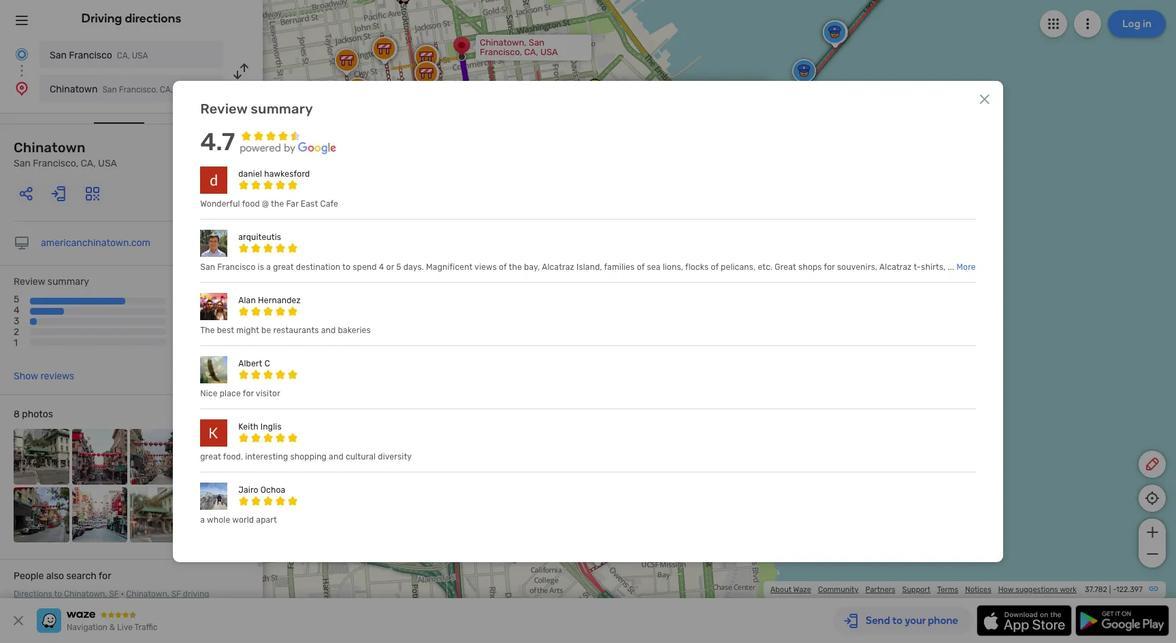 Task type: describe. For each thing, give the bounding box(es) containing it.
best
[[217, 326, 234, 336]]

suggestions
[[1015, 586, 1058, 595]]

× link
[[752, 83, 764, 96]]

0 vertical spatial 4.7
[[200, 127, 235, 157]]

interesting
[[245, 453, 288, 462]]

ca, inside san francisco ca, usa
[[117, 51, 130, 61]]

c
[[265, 360, 270, 369]]

daniel hawkesford
[[238, 170, 310, 179]]

show reviews
[[14, 371, 74, 383]]

ca, inside chinatown, san francisco, ca, usa
[[524, 47, 538, 57]]

image 1 of chinatown, sf image
[[14, 430, 69, 485]]

0 vertical spatial chinatown san francisco, ca, usa
[[50, 84, 191, 95]]

1 horizontal spatial review
[[200, 100, 247, 117]]

photos
[[22, 409, 53, 421]]

1
[[14, 338, 18, 349]]

0 horizontal spatial x image
[[10, 613, 27, 630]]

san francisco is a great destination to spend 4 or 5 days. magnificent views of the bay, alcatraz island, families of sea lions, flocks of pelicans, etc. great shops for souvenirs, alcatraz t-shirts, ... more
[[200, 263, 976, 273]]

is
[[258, 263, 264, 273]]

2 vertical spatial for
[[99, 571, 111, 583]]

destination button
[[94, 101, 144, 124]]

0 horizontal spatial summary
[[48, 276, 89, 288]]

terms
[[937, 586, 958, 595]]

island,
[[576, 263, 602, 273]]

san inside chinatown, san francisco, ca, usa
[[529, 37, 544, 48]]

daniel
[[238, 170, 262, 179]]

1 vertical spatial and
[[329, 453, 344, 462]]

bay,
[[524, 263, 540, 273]]

keith inglis
[[238, 423, 282, 432]]

whole
[[207, 516, 230, 526]]

driving directions
[[81, 11, 181, 26]]

far
[[286, 200, 299, 209]]

usa inside san francisco ca, usa
[[132, 51, 148, 61]]

link image
[[1148, 584, 1159, 595]]

1 sf from the left
[[109, 590, 119, 600]]

be
[[261, 326, 271, 336]]

chinatown, for directions
[[126, 590, 169, 600]]

americanchinatown.com
[[41, 238, 150, 249]]

food,
[[223, 453, 243, 462]]

bakeries
[[338, 326, 371, 336]]

east
[[301, 200, 318, 209]]

place
[[220, 390, 241, 399]]

shops
[[798, 263, 822, 273]]

shirts,
[[921, 263, 946, 273]]

about waze link
[[770, 586, 811, 595]]

directions to chinatown, sf
[[14, 590, 119, 600]]

americanchinatown.com link
[[41, 238, 150, 249]]

37.782
[[1085, 586, 1107, 595]]

restaurants
[[273, 326, 319, 336]]

|
[[1109, 586, 1111, 595]]

cafe
[[320, 200, 338, 209]]

3
[[14, 316, 19, 328]]

1 vertical spatial for
[[243, 390, 254, 399]]

zoom in image
[[1144, 525, 1161, 541]]

0 horizontal spatial a
[[200, 516, 205, 526]]

0 vertical spatial directions
[[125, 11, 181, 26]]

navigation & live traffic
[[67, 623, 157, 633]]

partners
[[865, 586, 895, 595]]

1 vertical spatial chinatown
[[14, 140, 86, 156]]

1 vertical spatial the
[[509, 263, 522, 273]]

alan
[[238, 296, 256, 306]]

a whole world apart
[[200, 516, 277, 526]]

flocks
[[685, 263, 709, 273]]

0 horizontal spatial review summary
[[14, 276, 89, 288]]

3 of from the left
[[711, 263, 719, 273]]

&
[[109, 623, 115, 633]]

directions
[[14, 590, 52, 600]]

0 vertical spatial a
[[266, 263, 271, 273]]

1 vertical spatial 4.7
[[175, 287, 229, 332]]

great food, interesting shopping and cultural diversity
[[200, 453, 412, 462]]

0 vertical spatial and
[[321, 326, 336, 336]]

point
[[51, 101, 74, 113]]

2
[[14, 327, 19, 339]]

chinatown, sf driving directions link
[[14, 590, 209, 612]]

support
[[902, 586, 930, 595]]

wonderful
[[200, 200, 240, 209]]

food
[[242, 200, 260, 209]]

francisco for san francisco is a great destination to spend 4 or 5 days. magnificent views of the bay, alcatraz island, families of sea lions, flocks of pelicans, etc. great shops for souvenirs, alcatraz t-shirts, ...
[[217, 263, 256, 273]]

1 of from the left
[[499, 263, 507, 273]]

apart
[[256, 516, 277, 526]]

0 horizontal spatial great
[[200, 453, 221, 462]]

navigation
[[67, 623, 107, 633]]

families
[[604, 263, 635, 273]]

francisco for san francisco
[[69, 50, 112, 61]]

community link
[[818, 586, 859, 595]]

0 vertical spatial x image
[[977, 91, 993, 107]]

hernandez
[[258, 296, 301, 306]]

-
[[1113, 586, 1116, 595]]

destination
[[296, 263, 340, 273]]

sea
[[647, 263, 661, 273]]

days.
[[403, 263, 424, 273]]

albert
[[238, 360, 262, 369]]

live
[[117, 623, 133, 633]]

souvenirs,
[[837, 263, 877, 273]]

keith
[[238, 423, 258, 432]]

shopping
[[290, 453, 327, 462]]

driving
[[81, 11, 122, 26]]

0 horizontal spatial chinatown,
[[64, 590, 107, 600]]

1 vertical spatial review
[[14, 276, 45, 288]]



Task type: locate. For each thing, give the bounding box(es) containing it.
of left sea
[[637, 263, 645, 273]]

image 4 of chinatown, sf image
[[188, 430, 244, 485]]

2 horizontal spatial of
[[711, 263, 719, 273]]

traffic
[[134, 623, 157, 633]]

2 horizontal spatial chinatown,
[[480, 37, 527, 48]]

x image
[[977, 91, 993, 107], [10, 613, 27, 630]]

image 3 of chinatown, sf image
[[130, 430, 185, 485]]

francisco left is
[[217, 263, 256, 273]]

1 horizontal spatial alcatraz
[[879, 263, 912, 273]]

0 vertical spatial for
[[824, 263, 835, 273]]

directions inside chinatown, sf driving directions
[[14, 602, 52, 612]]

chinatown san francisco, ca, usa
[[50, 84, 191, 95], [14, 140, 117, 169]]

review
[[200, 100, 247, 117], [14, 276, 45, 288]]

directions to chinatown, sf link
[[14, 590, 119, 600]]

or
[[386, 263, 394, 273]]

0 vertical spatial 4
[[379, 263, 384, 273]]

magnificent
[[426, 263, 473, 273]]

pelicans,
[[721, 263, 756, 273]]

0 horizontal spatial for
[[99, 571, 111, 583]]

chinatown, inside chinatown, san francisco, ca, usa
[[480, 37, 527, 48]]

great
[[775, 263, 796, 273]]

0 horizontal spatial review
[[14, 276, 45, 288]]

great left food,
[[200, 453, 221, 462]]

support link
[[902, 586, 930, 595]]

how suggestions work link
[[998, 586, 1077, 595]]

1 horizontal spatial the
[[509, 263, 522, 273]]

terms link
[[937, 586, 958, 595]]

computer image
[[14, 235, 30, 252]]

0 vertical spatial the
[[271, 200, 284, 209]]

location image
[[14, 80, 30, 97]]

of right flocks
[[711, 263, 719, 273]]

cultural
[[346, 453, 376, 462]]

starting point
[[14, 101, 74, 113]]

8
[[14, 409, 20, 421]]

starting point button
[[14, 101, 74, 123]]

image 5 of chinatown, sf image
[[14, 488, 69, 543]]

2 sf from the left
[[171, 590, 181, 600]]

0 horizontal spatial the
[[271, 200, 284, 209]]

4.7 up wonderful
[[200, 127, 235, 157]]

122.397
[[1116, 586, 1143, 595]]

reviews
[[40, 371, 74, 383]]

4
[[379, 263, 384, 273], [14, 305, 20, 317]]

chinatown
[[50, 84, 98, 95], [14, 140, 86, 156]]

sf left driving
[[171, 590, 181, 600]]

chinatown,
[[480, 37, 527, 48], [64, 590, 107, 600], [126, 590, 169, 600]]

1 vertical spatial a
[[200, 516, 205, 526]]

chinatown san francisco, ca, usa up destination
[[50, 84, 191, 95]]

alcatraz left t-
[[879, 263, 912, 273]]

for right shops
[[824, 263, 835, 273]]

also
[[46, 571, 64, 583]]

the
[[271, 200, 284, 209], [509, 263, 522, 273]]

0 vertical spatial review
[[200, 100, 247, 117]]

usa inside chinatown, san francisco, ca, usa
[[540, 47, 558, 57]]

1 horizontal spatial review summary
[[200, 100, 313, 117]]

0 horizontal spatial alcatraz
[[542, 263, 574, 273]]

about waze community partners support terms notices how suggestions work
[[770, 586, 1077, 595]]

for right place
[[243, 390, 254, 399]]

francisco, inside chinatown, san francisco, ca, usa
[[480, 47, 522, 57]]

alcatraz
[[542, 263, 574, 273], [879, 263, 912, 273]]

a left whole
[[200, 516, 205, 526]]

show
[[14, 371, 38, 383]]

image 7 of chinatown, sf image
[[130, 488, 185, 543]]

albert c
[[238, 360, 270, 369]]

alcatraz right 'bay,'
[[542, 263, 574, 273]]

a right is
[[266, 263, 271, 273]]

wonderful food @ the far east cafe
[[200, 200, 338, 209]]

0 horizontal spatial francisco
[[69, 50, 112, 61]]

zoom out image
[[1144, 547, 1161, 563]]

current location image
[[14, 46, 30, 63]]

1 vertical spatial great
[[200, 453, 221, 462]]

chinatown down starting point button
[[14, 140, 86, 156]]

5
[[396, 263, 401, 273], [14, 294, 19, 306]]

8 photos
[[14, 409, 53, 421]]

image 6 of chinatown, sf image
[[72, 488, 127, 543]]

sf up '&'
[[109, 590, 119, 600]]

how
[[998, 586, 1014, 595]]

notices
[[965, 586, 991, 595]]

nice place for visitor
[[200, 390, 280, 399]]

1 horizontal spatial sf
[[171, 590, 181, 600]]

0 vertical spatial 5
[[396, 263, 401, 273]]

1 vertical spatial to
[[54, 590, 62, 600]]

san francisco ca, usa
[[50, 50, 148, 61]]

image 2 of chinatown, sf image
[[72, 430, 127, 485]]

to down also at the bottom of page
[[54, 590, 62, 600]]

4 left or
[[379, 263, 384, 273]]

1 vertical spatial chinatown san francisco, ca, usa
[[14, 140, 117, 169]]

0 horizontal spatial directions
[[14, 602, 52, 612]]

san
[[529, 37, 544, 48], [50, 50, 67, 61], [102, 85, 117, 95], [14, 158, 31, 169], [200, 263, 215, 273], [255, 446, 271, 457]]

5 4 3 2 1
[[14, 294, 20, 349]]

the left 'bay,'
[[509, 263, 522, 273]]

5 right or
[[396, 263, 401, 273]]

2 alcatraz from the left
[[879, 263, 912, 273]]

0 horizontal spatial sf
[[109, 590, 119, 600]]

francisco down driving
[[69, 50, 112, 61]]

image 8 of chinatown, sf image
[[188, 488, 244, 543]]

0 vertical spatial to
[[342, 263, 351, 273]]

the
[[200, 326, 215, 336]]

world
[[232, 516, 254, 526]]

and left bakeries
[[321, 326, 336, 336]]

1 horizontal spatial summary
[[251, 100, 313, 117]]

chinatown, for ca,
[[480, 37, 527, 48]]

1 vertical spatial 4
[[14, 305, 20, 317]]

notices link
[[965, 586, 991, 595]]

0 horizontal spatial of
[[499, 263, 507, 273]]

to left spend on the left top of page
[[342, 263, 351, 273]]

review summary down computer icon
[[14, 276, 89, 288]]

review summary up daniel
[[200, 100, 313, 117]]

directions down directions
[[14, 602, 52, 612]]

etc.
[[758, 263, 773, 273]]

of right views
[[499, 263, 507, 273]]

usa
[[540, 47, 558, 57], [132, 51, 148, 61], [175, 85, 191, 95], [98, 158, 117, 169], [334, 446, 351, 457]]

san francisco, ca, usa
[[255, 446, 351, 457]]

sf inside chinatown, sf driving directions
[[171, 590, 181, 600]]

great
[[273, 263, 294, 273], [200, 453, 221, 462]]

summary down americanchinatown.com
[[48, 276, 89, 288]]

people
[[14, 571, 44, 583]]

visitor
[[256, 390, 280, 399]]

1 vertical spatial francisco
[[217, 263, 256, 273]]

1 vertical spatial directions
[[14, 602, 52, 612]]

people also search for
[[14, 571, 111, 583]]

chinatown, san francisco, ca, usa
[[480, 37, 558, 57]]

1 vertical spatial summary
[[48, 276, 89, 288]]

arquiteutis
[[238, 233, 281, 243]]

0 vertical spatial review summary
[[200, 100, 313, 117]]

community
[[818, 586, 859, 595]]

about
[[770, 586, 792, 595]]

francisco,
[[480, 47, 522, 57], [119, 85, 158, 95], [33, 158, 78, 169], [273, 446, 315, 457]]

1 horizontal spatial to
[[342, 263, 351, 273]]

great right is
[[273, 263, 294, 273]]

directions right driving
[[125, 11, 181, 26]]

for
[[824, 263, 835, 273], [243, 390, 254, 399], [99, 571, 111, 583]]

×
[[755, 83, 761, 96]]

1 horizontal spatial directions
[[125, 11, 181, 26]]

the best might be restaurants  and bakeries
[[200, 326, 371, 336]]

work
[[1060, 586, 1077, 595]]

0 horizontal spatial 5
[[14, 294, 19, 306]]

diversity
[[378, 453, 412, 462]]

the right @
[[271, 200, 284, 209]]

5 up 3
[[14, 294, 19, 306]]

0 horizontal spatial 4
[[14, 305, 20, 317]]

spend
[[353, 263, 377, 273]]

chinatown up point
[[50, 84, 98, 95]]

t-
[[914, 263, 921, 273]]

directions
[[125, 11, 181, 26], [14, 602, 52, 612]]

1 horizontal spatial of
[[637, 263, 645, 273]]

chinatown san francisco, ca, usa down point
[[14, 140, 117, 169]]

4 up 2
[[14, 305, 20, 317]]

1 vertical spatial x image
[[10, 613, 27, 630]]

1 horizontal spatial francisco
[[217, 263, 256, 273]]

more
[[957, 263, 976, 273]]

5 inside 5 4 3 2 1
[[14, 294, 19, 306]]

starting
[[14, 101, 49, 113]]

2 horizontal spatial for
[[824, 263, 835, 273]]

chinatown, sf driving directions
[[14, 590, 209, 612]]

and left cultural
[[329, 453, 344, 462]]

hawkesford
[[264, 170, 310, 179]]

1 horizontal spatial x image
[[977, 91, 993, 107]]

waze
[[793, 586, 811, 595]]

partners link
[[865, 586, 895, 595]]

1 horizontal spatial a
[[266, 263, 271, 273]]

1 vertical spatial 5
[[14, 294, 19, 306]]

0 vertical spatial francisco
[[69, 50, 112, 61]]

pencil image
[[1144, 457, 1160, 473]]

0 vertical spatial great
[[273, 263, 294, 273]]

jairo
[[238, 486, 258, 496]]

1 horizontal spatial 4
[[379, 263, 384, 273]]

and
[[321, 326, 336, 336], [329, 453, 344, 462]]

1 horizontal spatial 5
[[396, 263, 401, 273]]

lions,
[[663, 263, 683, 273]]

1 horizontal spatial chinatown,
[[126, 590, 169, 600]]

chinatown, inside chinatown, sf driving directions
[[126, 590, 169, 600]]

destination
[[94, 101, 144, 113]]

4.7 left alan in the top left of the page
[[175, 287, 229, 332]]

0 vertical spatial summary
[[251, 100, 313, 117]]

0 horizontal spatial to
[[54, 590, 62, 600]]

summary up hawkesford
[[251, 100, 313, 117]]

for right search
[[99, 571, 111, 583]]

1 vertical spatial review summary
[[14, 276, 89, 288]]

1 alcatraz from the left
[[542, 263, 574, 273]]

1 horizontal spatial great
[[273, 263, 294, 273]]

2 of from the left
[[637, 263, 645, 273]]

1 horizontal spatial for
[[243, 390, 254, 399]]

alan hernandez
[[238, 296, 301, 306]]

0 vertical spatial chinatown
[[50, 84, 98, 95]]



Task type: vqa. For each thing, say whether or not it's contained in the screenshot.
a whole world apart
yes



